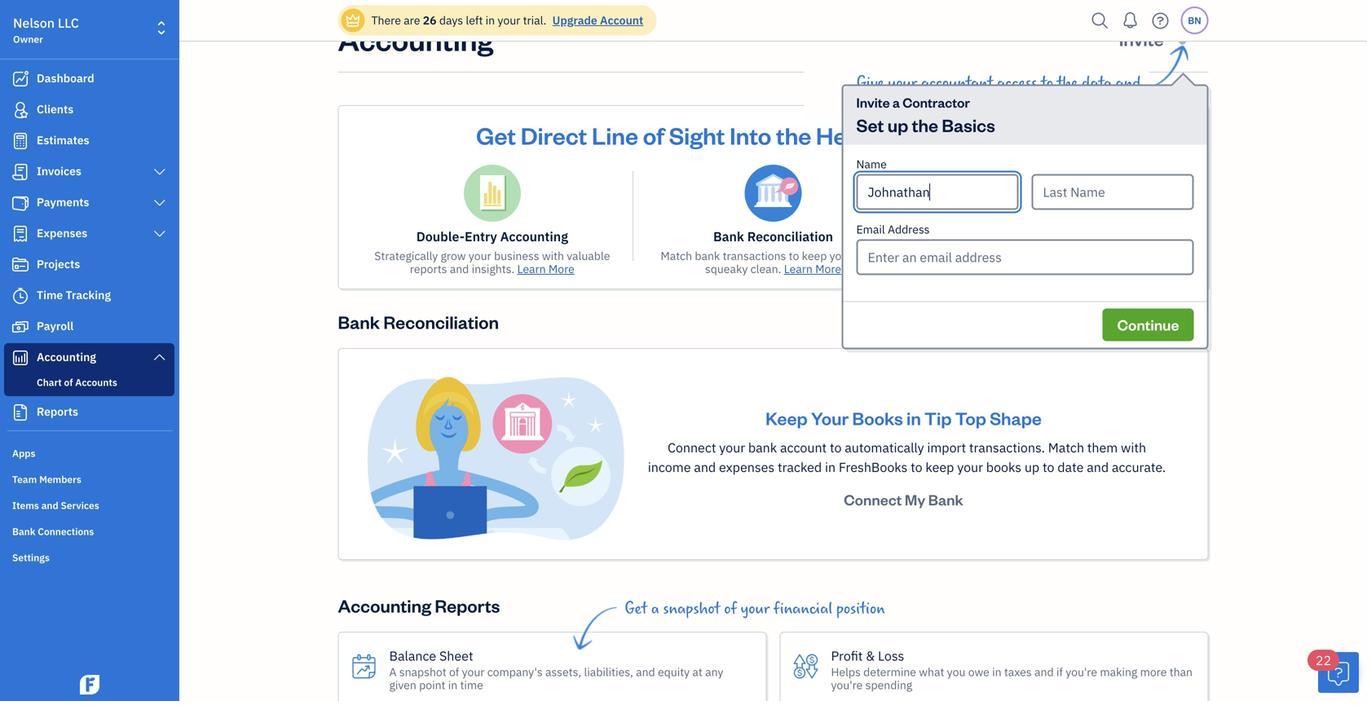Task type: locate. For each thing, give the bounding box(es) containing it.
strategically
[[374, 248, 438, 263]]

chevron large down image
[[152, 196, 167, 209], [152, 227, 167, 240]]

2 chevron large down image from the top
[[152, 227, 167, 240]]

in inside "connect your bank account to automatically import transactions. match them with income and expenses tracked in freshbooks to keep your books up to date and accurate."
[[825, 459, 836, 476]]

1 vertical spatial chevron large down image
[[152, 351, 167, 364]]

journal right create
[[971, 248, 1010, 263]]

chart down first name text field
[[940, 261, 968, 276]]

more for bank reconciliation
[[815, 261, 841, 276]]

1 horizontal spatial learn
[[784, 261, 813, 276]]

0 vertical spatial reports
[[1030, 94, 1073, 112]]

your down entry
[[469, 248, 491, 263]]

1 horizontal spatial books
[[986, 459, 1021, 476]]

chevron large down image inside expenses link
[[152, 227, 167, 240]]

0 horizontal spatial snapshot
[[399, 664, 446, 680]]

1 vertical spatial connect
[[844, 490, 902, 509]]

there are 26 days left in your trial. upgrade account
[[371, 13, 643, 28]]

1 vertical spatial match
[[1048, 439, 1084, 456]]

given
[[389, 677, 416, 693]]

with inside the strategically grow your business with valuable reports and insights.
[[542, 248, 564, 263]]

books down transactions.
[[986, 459, 1021, 476]]

of left time
[[449, 664, 459, 680]]

1 learn more from the left
[[517, 261, 575, 276]]

and up the need
[[1115, 74, 1141, 92]]

your
[[498, 13, 520, 28], [888, 74, 917, 92], [469, 248, 491, 263], [830, 248, 852, 263], [719, 439, 745, 456], [957, 459, 983, 476], [741, 600, 770, 618], [462, 664, 485, 680]]

equity
[[658, 664, 690, 680]]

payment image
[[11, 195, 30, 211]]

taxes
[[1004, 664, 1032, 680]]

1 vertical spatial bank reconciliation
[[338, 310, 499, 333]]

journal up create
[[940, 228, 986, 245]]

invoices
[[37, 163, 81, 179]]

connect for my
[[844, 490, 902, 509]]

0 horizontal spatial reports
[[410, 261, 447, 276]]

0 horizontal spatial reconciliation
[[383, 310, 499, 333]]

learn more right insights.
[[517, 261, 575, 276]]

your inside match bank transactions to keep your books squeaky clean.
[[830, 248, 852, 263]]

keep your books in tip top shape
[[765, 406, 1042, 430]]

0 horizontal spatial you're
[[831, 677, 863, 693]]

connect your bank account to begin matching your bank transactions image
[[365, 375, 626, 541]]

more right business in the top left of the page
[[549, 261, 575, 276]]

journal entries and chart of accounts image
[[1026, 165, 1083, 222]]

accounts down accounting link
[[75, 376, 117, 389]]

and inside profit & loss helps determine what you owe in taxes and if you're making more than you're spending
[[1034, 664, 1054, 680]]

your right 'give'
[[888, 74, 917, 92]]

1 horizontal spatial match
[[1048, 439, 1084, 456]]

your
[[919, 120, 969, 150], [811, 406, 849, 430]]

1 vertical spatial snapshot
[[399, 664, 446, 680]]

2 chevron large down image from the top
[[152, 351, 167, 364]]

payroll link
[[4, 312, 174, 342]]

1 horizontal spatial reconciliation
[[747, 228, 833, 245]]

1 horizontal spatial invite
[[1119, 27, 1164, 51]]

2 more from the left
[[815, 261, 841, 276]]

and left insights.
[[450, 261, 469, 276]]

chevron large down image up projects link
[[152, 227, 167, 240]]

1 vertical spatial chevron large down image
[[152, 227, 167, 240]]

to right clean.
[[789, 248, 799, 263]]

strategically grow your business with valuable reports and insights.
[[374, 248, 610, 276]]

0 horizontal spatial accounts
[[75, 376, 117, 389]]

and up create journal entries and edit accounts in the chart of accounts with
[[1035, 228, 1058, 245]]

learn more right clean.
[[784, 261, 841, 276]]

expenses
[[719, 459, 775, 476]]

data
[[1082, 74, 1112, 92]]

2 vertical spatial accounts
[[75, 376, 117, 389]]

2 learn from the left
[[784, 261, 813, 276]]

2 learn more from the left
[[784, 261, 841, 276]]

1 horizontal spatial connect
[[844, 490, 902, 509]]

1 chevron large down image from the top
[[152, 165, 167, 179]]

chart up edit
[[1061, 228, 1094, 245]]

get for get a snapshot of your financial position
[[625, 600, 647, 618]]

0 horizontal spatial a
[[651, 600, 659, 618]]

projects link
[[4, 250, 174, 280]]

services
[[61, 499, 99, 512]]

0 vertical spatial get
[[476, 120, 516, 150]]

your left company's
[[462, 664, 485, 680]]

0 vertical spatial a
[[893, 93, 900, 111]]

bank reconciliation down strategically
[[338, 310, 499, 333]]

learn more for bank reconciliation
[[784, 261, 841, 276]]

1 horizontal spatial reports
[[435, 594, 500, 617]]

1 horizontal spatial bank
[[748, 439, 777, 456]]

of right create
[[970, 261, 980, 276]]

business
[[973, 120, 1070, 150]]

freshbooks image
[[77, 675, 103, 695]]

reports down access
[[1030, 94, 1073, 112]]

project image
[[11, 257, 30, 273]]

invoice image
[[11, 164, 30, 180]]

1 horizontal spatial keep
[[926, 459, 954, 476]]

the down contractor
[[912, 113, 938, 137]]

0 horizontal spatial up
[[888, 113, 908, 137]]

profit & loss helps determine what you owe in taxes and if you're making more than you're spending
[[831, 647, 1193, 693]]

dashboard link
[[4, 64, 174, 94]]

clean.
[[750, 261, 781, 276]]

what
[[919, 664, 944, 680]]

days
[[439, 13, 463, 28]]

invite left chevrondown image
[[1119, 27, 1164, 51]]

bank reconciliation up match bank transactions to keep your books squeaky clean.
[[713, 228, 833, 245]]

0 horizontal spatial reports
[[37, 404, 78, 419]]

connect inside "connect your bank account to automatically import transactions. match them with income and expenses tracked in freshbooks to keep your books up to date and accurate."
[[668, 439, 716, 456]]

1 horizontal spatial chart
[[940, 261, 968, 276]]

with down journal entries and chart of accounts
[[1033, 261, 1055, 276]]

insights.
[[472, 261, 515, 276]]

0 horizontal spatial more
[[549, 261, 575, 276]]

accounting
[[338, 20, 493, 58], [500, 228, 568, 245], [1111, 261, 1169, 276], [37, 349, 96, 364], [338, 594, 431, 617]]

get
[[476, 120, 516, 150], [625, 600, 647, 618]]

up
[[888, 113, 908, 137], [1025, 459, 1040, 476]]

1 vertical spatial books
[[986, 459, 1021, 476]]

get left direct
[[476, 120, 516, 150]]

up right set
[[888, 113, 908, 137]]

in right accounts on the top of the page
[[1145, 248, 1154, 263]]

accounts right create
[[983, 261, 1031, 276]]

and inside the strategically grow your business with valuable reports and insights.
[[450, 261, 469, 276]]

apps link
[[4, 440, 174, 465]]

connect up income
[[668, 439, 716, 456]]

match inside "connect your bank account to automatically import transactions. match them with income and expenses tracked in freshbooks to keep your books up to date and accurate."
[[1048, 439, 1084, 456]]

1 vertical spatial bank
[[748, 439, 777, 456]]

1 vertical spatial get
[[625, 600, 647, 618]]

time
[[460, 677, 483, 693]]

squeaky
[[705, 261, 748, 276]]

connect my bank
[[844, 490, 963, 509]]

1 vertical spatial chart
[[940, 261, 968, 276]]

1 vertical spatial journal
[[971, 248, 1010, 263]]

with up accurate.
[[1121, 439, 1146, 456]]

chart inside create journal entries and edit accounts in the chart of accounts with
[[940, 261, 968, 276]]

0 vertical spatial chevron large down image
[[152, 196, 167, 209]]

assets,
[[545, 664, 581, 680]]

learn right clean.
[[784, 261, 813, 276]]

snapshot right a on the left bottom of page
[[399, 664, 446, 680]]

0 horizontal spatial bank
[[695, 248, 720, 263]]

bank inside match bank transactions to keep your books squeaky clean.
[[695, 248, 720, 263]]

tracking
[[66, 287, 111, 302]]

0 horizontal spatial learn more
[[517, 261, 575, 276]]

transactions
[[723, 248, 786, 263]]

accounts up accounts on the top of the page
[[1112, 228, 1168, 245]]

1 vertical spatial invite
[[856, 93, 890, 111]]

and left equity
[[636, 664, 655, 680]]

to left date
[[1043, 459, 1054, 476]]

1 more from the left
[[549, 261, 575, 276]]

1 horizontal spatial up
[[1025, 459, 1040, 476]]

22
[[1316, 652, 1331, 669]]

entries inside create journal entries and edit accounts in the chart of accounts with
[[1013, 248, 1049, 263]]

more
[[1140, 664, 1167, 680]]

0 vertical spatial keep
[[802, 248, 827, 263]]

your inside give your accountant access to the data and reports they need
[[888, 74, 917, 92]]

2 horizontal spatial chart
[[1061, 228, 1094, 245]]

1 vertical spatial reports
[[410, 261, 447, 276]]

learn for reconciliation
[[784, 261, 813, 276]]

you're right if
[[1066, 664, 1097, 680]]

double-entry accounting image
[[464, 165, 521, 222]]

your right clean.
[[830, 248, 852, 263]]

chevron large down image up payments link
[[152, 165, 167, 179]]

a
[[893, 93, 900, 111], [651, 600, 659, 618]]

nelson llc owner
[[13, 14, 79, 46]]

create journal entries and edit accounts in the chart of accounts with
[[935, 248, 1173, 276]]

books down email
[[855, 248, 886, 263]]

1 horizontal spatial snapshot
[[663, 600, 720, 618]]

1 horizontal spatial more
[[815, 261, 841, 276]]

and left if
[[1034, 664, 1054, 680]]

chevron large down image inside invoices link
[[152, 165, 167, 179]]

bank down strategically
[[338, 310, 380, 333]]

left
[[466, 13, 483, 28]]

keep right clean.
[[802, 248, 827, 263]]

1 vertical spatial your
[[811, 406, 849, 430]]

a up equity
[[651, 600, 659, 618]]

in right owe
[[992, 664, 1002, 680]]

of up accounts on the top of the page
[[1097, 228, 1109, 245]]

up down transactions.
[[1025, 459, 1040, 476]]

0 horizontal spatial chart
[[37, 376, 62, 389]]

books
[[852, 406, 903, 430]]

1 horizontal spatial a
[[893, 93, 900, 111]]

invite inside invite a contractor set up the basics
[[856, 93, 890, 111]]

and
[[1115, 74, 1141, 92], [1035, 228, 1058, 245], [1051, 248, 1070, 263], [450, 261, 469, 276], [694, 459, 716, 476], [1087, 459, 1109, 476], [41, 499, 58, 512], [636, 664, 655, 680], [1034, 664, 1054, 680]]

1 horizontal spatial you're
[[1066, 664, 1097, 680]]

1 vertical spatial reconciliation
[[383, 310, 499, 333]]

connect down freshbooks
[[844, 490, 902, 509]]

1 horizontal spatial accounts
[[983, 261, 1031, 276]]

Enter an email address text field
[[856, 239, 1194, 275]]

accounts inside create journal entries and edit accounts in the chart of accounts with
[[983, 261, 1031, 276]]

to right access
[[1041, 74, 1053, 92]]

in inside create journal entries and edit accounts in the chart of accounts with
[[1145, 248, 1154, 263]]

estimate image
[[11, 133, 30, 149]]

learn right insights.
[[517, 261, 546, 276]]

2 vertical spatial chart
[[37, 376, 62, 389]]

reconciliation down grow
[[383, 310, 499, 333]]

chevron large down image for accounting
[[152, 351, 167, 364]]

set
[[856, 113, 884, 137]]

bank down items
[[12, 525, 35, 538]]

learn more
[[517, 261, 575, 276], [784, 261, 841, 276]]

financial
[[774, 600, 832, 618]]

invite
[[1119, 27, 1164, 51], [856, 93, 890, 111]]

your up expenses
[[719, 439, 745, 456]]

0 vertical spatial your
[[919, 120, 969, 150]]

accountant
[[921, 74, 993, 92]]

0 horizontal spatial match
[[661, 248, 692, 263]]

keep inside match bank transactions to keep your books squeaky clean.
[[802, 248, 827, 263]]

notifications image
[[1117, 4, 1143, 37]]

the right into
[[776, 120, 811, 150]]

spending
[[865, 677, 912, 693]]

payments
[[37, 194, 89, 209]]

1 vertical spatial reports
[[435, 594, 500, 617]]

with left valuable
[[542, 248, 564, 263]]

chart down accounting link
[[37, 376, 62, 389]]

books
[[855, 248, 886, 263], [986, 459, 1021, 476]]

you're down profit
[[831, 677, 863, 693]]

connect
[[668, 439, 716, 456], [844, 490, 902, 509]]

trial.
[[523, 13, 546, 28]]

get a snapshot of your financial position
[[625, 600, 885, 618]]

0 vertical spatial reports
[[37, 404, 78, 419]]

top
[[955, 406, 986, 430]]

nelson
[[13, 14, 55, 31]]

invoices link
[[4, 157, 174, 187]]

1 vertical spatial accounts
[[983, 261, 1031, 276]]

keep down import
[[926, 459, 954, 476]]

chevron large down image
[[152, 165, 167, 179], [152, 351, 167, 364]]

import
[[927, 439, 966, 456]]

0 vertical spatial chevron large down image
[[152, 165, 167, 179]]

reports down 'chart of accounts'
[[37, 404, 78, 419]]

income
[[648, 459, 691, 476]]

match
[[661, 248, 692, 263], [1048, 439, 1084, 456]]

bank up expenses
[[748, 439, 777, 456]]

0 vertical spatial match
[[661, 248, 692, 263]]

journal
[[940, 228, 986, 245], [971, 248, 1010, 263]]

0 horizontal spatial with
[[542, 248, 564, 263]]

a inside invite a contractor set up the basics
[[893, 93, 900, 111]]

entries up create journal entries and edit accounts in the chart of accounts with
[[989, 228, 1032, 245]]

bank inside button
[[928, 490, 963, 509]]

accounts inside main element
[[75, 376, 117, 389]]

invite inside dropdown button
[[1119, 27, 1164, 51]]

name
[[856, 157, 887, 172]]

with inside "connect your bank account to automatically import transactions. match them with income and expenses tracked in freshbooks to keep your books up to date and accurate."
[[1121, 439, 1146, 456]]

chevron large down image for payments
[[152, 196, 167, 209]]

0 vertical spatial books
[[855, 248, 886, 263]]

entries down journal entries and chart of accounts
[[1013, 248, 1049, 263]]

of inside chart of accounts link
[[64, 376, 73, 389]]

expenses
[[37, 225, 87, 240]]

reconciliation up match bank transactions to keep your books squeaky clean.
[[747, 228, 833, 245]]

in
[[486, 13, 495, 28], [1145, 248, 1154, 263], [906, 406, 921, 430], [825, 459, 836, 476], [992, 664, 1002, 680], [448, 677, 457, 693]]

expense image
[[11, 226, 30, 242]]

1 horizontal spatial your
[[919, 120, 969, 150]]

books inside match bank transactions to keep your books squeaky clean.
[[855, 248, 886, 263]]

keep
[[802, 248, 827, 263], [926, 459, 954, 476]]

chevron large down image for invoices
[[152, 165, 167, 179]]

chevron large down image inside accounting link
[[152, 351, 167, 364]]

0 vertical spatial connect
[[668, 439, 716, 456]]

more
[[549, 261, 575, 276], [815, 261, 841, 276]]

1 horizontal spatial learn more
[[784, 261, 841, 276]]

and right items
[[41, 499, 58, 512]]

bank left transactions
[[695, 248, 720, 263]]

0 vertical spatial bank
[[695, 248, 720, 263]]

get up liabilities,
[[625, 600, 647, 618]]

team members link
[[4, 466, 174, 491]]

invite down 'give'
[[856, 93, 890, 111]]

email address
[[856, 222, 930, 237]]

in right tracked
[[825, 459, 836, 476]]

with
[[542, 248, 564, 263], [1033, 261, 1055, 276], [1121, 439, 1146, 456]]

chevron large down image up expenses link
[[152, 196, 167, 209]]

connect inside button
[[844, 490, 902, 509]]

crown image
[[344, 12, 362, 29]]

health
[[816, 120, 888, 150]]

0 horizontal spatial invite
[[856, 93, 890, 111]]

bank reconciliation image
[[745, 165, 802, 222]]

0 horizontal spatial bank reconciliation
[[338, 310, 499, 333]]

your up account
[[811, 406, 849, 430]]

1 horizontal spatial get
[[625, 600, 647, 618]]

0 vertical spatial invite
[[1119, 27, 1164, 51]]

reports down double-
[[410, 261, 447, 276]]

bank right my
[[928, 490, 963, 509]]

2 horizontal spatial with
[[1121, 439, 1146, 456]]

1 chevron large down image from the top
[[152, 196, 167, 209]]

0 horizontal spatial get
[[476, 120, 516, 150]]

1 horizontal spatial with
[[1033, 261, 1055, 276]]

0 vertical spatial reconciliation
[[747, 228, 833, 245]]

match up date
[[1048, 439, 1084, 456]]

owe
[[968, 664, 989, 680]]

reports link
[[4, 398, 174, 427]]

a left contractor
[[893, 93, 900, 111]]

up inside "connect your bank account to automatically import transactions. match them with income and expenses tracked in freshbooks to keep your books up to date and accurate."
[[1025, 459, 1040, 476]]

1 horizontal spatial reports
[[1030, 94, 1073, 112]]

accounting link
[[4, 343, 174, 373]]

and down them
[[1087, 459, 1109, 476]]

members
[[39, 473, 81, 486]]

1 vertical spatial keep
[[926, 459, 954, 476]]

the right accounts on the top of the page
[[1157, 248, 1173, 263]]

1 learn from the left
[[517, 261, 546, 276]]

bank inside "connect your bank account to automatically import transactions. match them with income and expenses tracked in freshbooks to keep your books up to date and accurate."
[[748, 439, 777, 456]]

0 vertical spatial up
[[888, 113, 908, 137]]

0 vertical spatial journal
[[940, 228, 986, 245]]

1 vertical spatial entries
[[1013, 248, 1049, 263]]

to inside match bank transactions to keep your books squeaky clean.
[[789, 248, 799, 263]]

chevron large down image up chart of accounts link at left
[[152, 351, 167, 364]]

snapshot up at
[[663, 600, 720, 618]]

reports up sheet
[[435, 594, 500, 617]]

more right clean.
[[815, 261, 841, 276]]

1 vertical spatial a
[[651, 600, 659, 618]]

1 vertical spatial up
[[1025, 459, 1040, 476]]

0 horizontal spatial books
[[855, 248, 886, 263]]

match left squeaky
[[661, 248, 692, 263]]

books inside "connect your bank account to automatically import transactions. match them with income and expenses tracked in freshbooks to keep your books up to date and accurate."
[[986, 459, 1021, 476]]

keep inside "connect your bank account to automatically import transactions. match them with income and expenses tracked in freshbooks to keep your books up to date and accurate."
[[926, 459, 954, 476]]

and down journal entries and chart of accounts
[[1051, 248, 1070, 263]]

1 horizontal spatial bank reconciliation
[[713, 228, 833, 245]]

of down accounting link
[[64, 376, 73, 389]]

get for get direct line of sight into the health of your business
[[476, 120, 516, 150]]

of right set
[[892, 120, 914, 150]]

&
[[866, 647, 875, 664]]

in left tip
[[906, 406, 921, 430]]

0 horizontal spatial connect
[[668, 439, 716, 456]]

2 horizontal spatial accounts
[[1112, 228, 1168, 245]]

the left data
[[1057, 74, 1078, 92]]

in left time
[[448, 677, 457, 693]]

connect for your
[[668, 439, 716, 456]]

0 horizontal spatial learn
[[517, 261, 546, 276]]

of inside create journal entries and edit accounts in the chart of accounts with
[[970, 261, 980, 276]]

with inside create journal entries and edit accounts in the chart of accounts with
[[1033, 261, 1055, 276]]

get direct line of sight into the health of your business
[[476, 120, 1070, 150]]

and right income
[[694, 459, 716, 476]]

expenses link
[[4, 219, 174, 249]]

your down contractor
[[919, 120, 969, 150]]

invite for invite
[[1119, 27, 1164, 51]]

0 horizontal spatial keep
[[802, 248, 827, 263]]



Task type: vqa. For each thing, say whether or not it's contained in the screenshot.
bottom Sales
no



Task type: describe. For each thing, give the bounding box(es) containing it.
your down import
[[957, 459, 983, 476]]

0 vertical spatial entries
[[989, 228, 1032, 245]]

bank connections link
[[4, 518, 174, 543]]

account
[[780, 439, 827, 456]]

continue
[[1117, 315, 1179, 334]]

a
[[389, 664, 397, 680]]

match inside match bank transactions to keep your books squeaky clean.
[[661, 248, 692, 263]]

need
[[1110, 94, 1141, 112]]

chart image
[[11, 350, 30, 366]]

estimates link
[[4, 126, 174, 156]]

entry
[[465, 228, 497, 245]]

learn for entry
[[517, 261, 546, 276]]

First Name text field
[[856, 174, 1019, 210]]

llc
[[58, 14, 79, 31]]

company's
[[487, 664, 543, 680]]

journal inside create journal entries and edit accounts in the chart of accounts with
[[971, 248, 1010, 263]]

and inside give your accountant access to the data and reports they need
[[1115, 74, 1141, 92]]

continue button
[[1103, 309, 1194, 341]]

to right account
[[830, 439, 842, 456]]

in inside balance sheet a snapshot of your company's assets, liabilities, and equity at any given point in time
[[448, 677, 457, 693]]

line
[[592, 120, 638, 150]]

my
[[905, 490, 925, 509]]

chart of accounts
[[37, 376, 117, 389]]

items and services
[[12, 499, 99, 512]]

the inside give your accountant access to the data and reports they need
[[1057, 74, 1078, 92]]

go to help image
[[1147, 9, 1173, 33]]

access
[[997, 74, 1037, 92]]

search image
[[1087, 9, 1113, 33]]

the inside invite a contractor set up the basics
[[912, 113, 938, 137]]

automatically
[[845, 439, 924, 456]]

than
[[1170, 664, 1193, 680]]

address
[[888, 222, 930, 237]]

settings
[[12, 551, 50, 564]]

chart inside main element
[[37, 376, 62, 389]]

a for of
[[651, 600, 659, 618]]

in right left in the top left of the page
[[486, 13, 495, 28]]

tip
[[925, 406, 952, 430]]

more for double-entry accounting
[[549, 261, 575, 276]]

accurate.
[[1112, 459, 1166, 476]]

up inside invite a contractor set up the basics
[[888, 113, 908, 137]]

0 vertical spatial chart
[[1061, 228, 1094, 245]]

payments link
[[4, 188, 174, 218]]

basics
[[942, 113, 995, 137]]

resource center badge image
[[1318, 652, 1359, 693]]

items and services link
[[4, 492, 174, 517]]

to up my
[[911, 459, 922, 476]]

chart of accounts link
[[7, 373, 171, 392]]

freshbooks
[[839, 459, 908, 476]]

projects
[[37, 256, 80, 271]]

your inside balance sheet a snapshot of your company's assets, liabilities, and equity at any given point in time
[[462, 664, 485, 680]]

determine
[[863, 664, 916, 680]]

a for set
[[893, 93, 900, 111]]

report image
[[11, 404, 30, 421]]

there
[[371, 13, 401, 28]]

0 vertical spatial accounts
[[1112, 228, 1168, 245]]

your left financial
[[741, 600, 770, 618]]

if
[[1056, 664, 1063, 680]]

client image
[[11, 102, 30, 118]]

26
[[423, 13, 437, 28]]

learn more for double-entry accounting
[[517, 261, 575, 276]]

reports inside give your accountant access to the data and reports they need
[[1030, 94, 1073, 112]]

at
[[692, 664, 703, 680]]

connect my bank button
[[829, 483, 978, 516]]

0 vertical spatial snapshot
[[663, 600, 720, 618]]

keep
[[765, 406, 808, 430]]

items
[[12, 499, 39, 512]]

dashboard
[[37, 71, 94, 86]]

direct
[[521, 120, 587, 150]]

reports inside the strategically grow your business with valuable reports and insights.
[[410, 261, 447, 276]]

owner
[[13, 33, 43, 46]]

of left financial
[[724, 600, 737, 618]]

apps
[[12, 447, 35, 460]]

double-
[[416, 228, 465, 245]]

and inside create journal entries and edit accounts in the chart of accounts with
[[1051, 248, 1070, 263]]

timer image
[[11, 288, 30, 304]]

balance sheet a snapshot of your company's assets, liabilities, and equity at any given point in time
[[389, 647, 723, 693]]

making
[[1100, 664, 1137, 680]]

time tracking link
[[4, 281, 174, 311]]

double-entry accounting
[[416, 228, 568, 245]]

main element
[[0, 0, 220, 701]]

helps
[[831, 664, 861, 680]]

chevron large down image for expenses
[[152, 227, 167, 240]]

money image
[[11, 319, 30, 335]]

advanced accounting
[[1058, 261, 1169, 276]]

date
[[1057, 459, 1084, 476]]

bank up transactions
[[713, 228, 744, 245]]

0 horizontal spatial your
[[811, 406, 849, 430]]

bank connections
[[12, 525, 94, 538]]

chevrondown image
[[1171, 28, 1194, 51]]

22 button
[[1308, 650, 1359, 693]]

give
[[857, 74, 884, 92]]

snapshot inside balance sheet a snapshot of your company's assets, liabilities, and equity at any given point in time
[[399, 664, 446, 680]]

time
[[37, 287, 63, 302]]

bank inside "link"
[[12, 525, 35, 538]]

in inside profit & loss helps determine what you owe in taxes and if you're making more than you're spending
[[992, 664, 1002, 680]]

estimates
[[37, 132, 89, 148]]

of inside balance sheet a snapshot of your company's assets, liabilities, and equity at any given point in time
[[449, 664, 459, 680]]

contractor
[[903, 93, 970, 111]]

dashboard image
[[11, 71, 30, 87]]

the inside create journal entries and edit accounts in the chart of accounts with
[[1157, 248, 1173, 263]]

give your accountant access to the data and reports they need
[[857, 74, 1141, 112]]

email
[[856, 222, 885, 237]]

create
[[935, 248, 969, 263]]

sight
[[669, 120, 725, 150]]

point
[[419, 677, 445, 693]]

into
[[730, 120, 771, 150]]

invite button
[[1104, 20, 1208, 59]]

and inside main element
[[41, 499, 58, 512]]

journal entries and chart of accounts
[[940, 228, 1168, 245]]

and inside balance sheet a snapshot of your company's assets, liabilities, and equity at any given point in time
[[636, 664, 655, 680]]

edit
[[1073, 248, 1093, 263]]

liabilities,
[[584, 664, 633, 680]]

invite for invite a contractor set up the basics
[[856, 93, 890, 111]]

of right line
[[643, 120, 664, 150]]

you
[[947, 664, 965, 680]]

they
[[1077, 94, 1107, 112]]

to inside give your accountant access to the data and reports they need
[[1041, 74, 1053, 92]]

Last Name text field
[[1032, 174, 1194, 210]]

team
[[12, 473, 37, 486]]

your inside the strategically grow your business with valuable reports and insights.
[[469, 248, 491, 263]]

0 vertical spatial bank reconciliation
[[713, 228, 833, 245]]

are
[[404, 13, 420, 28]]

team members
[[12, 473, 81, 486]]

reports inside main element
[[37, 404, 78, 419]]

your left trial.
[[498, 13, 520, 28]]

bn
[[1188, 14, 1201, 27]]

accounting inside main element
[[37, 349, 96, 364]]

advanced
[[1058, 261, 1109, 276]]



